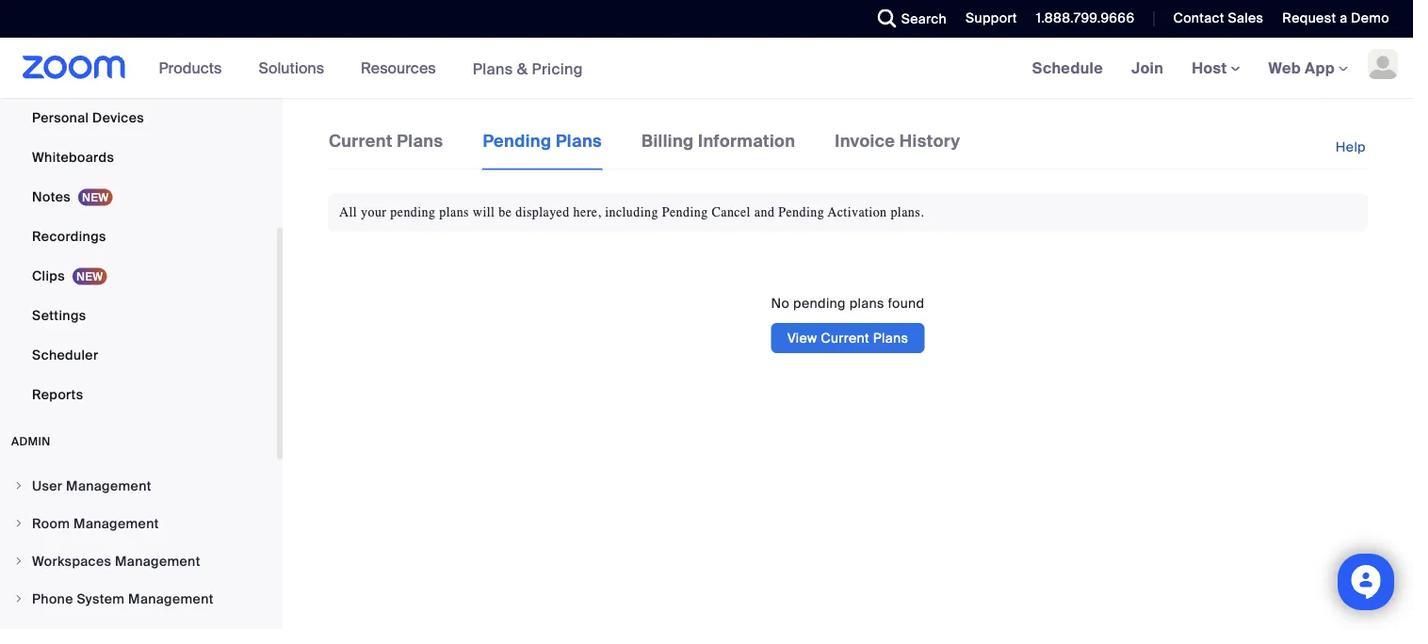Task type: describe. For each thing, give the bounding box(es) containing it.
room management menu item
[[0, 506, 277, 542]]

workspaces
[[32, 553, 111, 570]]

resources button
[[361, 38, 445, 98]]

personal devices link
[[0, 99, 277, 137]]

admin
[[11, 435, 51, 449]]

room management
[[32, 515, 159, 533]]

search
[[902, 10, 947, 27]]

0 vertical spatial plans
[[439, 205, 469, 220]]

all
[[339, 205, 357, 220]]

help
[[1336, 139, 1367, 156]]

invoice history
[[835, 130, 961, 152]]

solutions button
[[259, 38, 333, 98]]

recordings
[[32, 228, 106, 245]]

1.888.799.9666 button up schedule
[[1022, 0, 1140, 38]]

support
[[966, 9, 1018, 27]]

admin menu menu
[[0, 468, 277, 630]]

clips link
[[0, 257, 277, 295]]

schedule
[[1033, 58, 1104, 78]]

clips
[[32, 267, 65, 285]]

activation
[[828, 205, 887, 220]]

plans inside product information navigation
[[473, 59, 513, 78]]

management for user management
[[66, 477, 152, 495]]

plans down found
[[873, 329, 909, 347]]

help link
[[1336, 128, 1369, 167]]

product information navigation
[[145, 38, 597, 99]]

will
[[473, 205, 495, 220]]

workspaces management
[[32, 553, 201, 570]]

phone system management menu item
[[0, 582, 277, 617]]

1 horizontal spatial pending
[[662, 205, 708, 220]]

right image
[[13, 518, 25, 530]]

plans & pricing
[[473, 59, 583, 78]]

including
[[605, 205, 659, 220]]

right image for user management
[[13, 481, 25, 492]]

no pending plans found
[[772, 295, 925, 312]]

app
[[1305, 58, 1336, 78]]

plans inside "link"
[[397, 130, 443, 152]]

devices
[[92, 109, 144, 126]]

phone
[[32, 590, 73, 608]]

web app button
[[1269, 58, 1349, 78]]

plans up "here,"
[[556, 130, 602, 152]]

invoice
[[835, 130, 896, 152]]

resources
[[361, 58, 436, 78]]

1.888.799.9666 button up the "schedule" link
[[1037, 9, 1135, 27]]

1.888.799.9666
[[1037, 9, 1135, 27]]

view
[[788, 329, 818, 347]]

request
[[1283, 9, 1337, 27]]

workspaces management menu item
[[0, 544, 277, 580]]

scheduler
[[32, 346, 98, 364]]

products
[[159, 58, 222, 78]]

whiteboards
[[32, 148, 114, 166]]

zoom logo image
[[23, 56, 126, 79]]

main content main content
[[283, 98, 1414, 630]]

information
[[698, 130, 796, 152]]

management inside menu item
[[128, 590, 214, 608]]

side navigation navigation
[[0, 0, 283, 630]]

billing information
[[642, 130, 796, 152]]

all your pending plans will be displayed here, including pending cancel and pending activation plans.
[[339, 205, 925, 220]]

billing
[[642, 130, 694, 152]]

found
[[888, 295, 925, 312]]

products button
[[159, 38, 230, 98]]

pending plans link
[[482, 128, 603, 170]]

web
[[1269, 58, 1302, 78]]

notes link
[[0, 178, 277, 216]]

your
[[361, 205, 387, 220]]

cancel
[[712, 205, 751, 220]]



Task type: vqa. For each thing, say whether or not it's contained in the screenshot.
the leftmost Get
no



Task type: locate. For each thing, give the bounding box(es) containing it.
plans
[[439, 205, 469, 220], [850, 295, 885, 312]]

meetings navigation
[[1019, 38, 1414, 99]]

a
[[1340, 9, 1348, 27]]

invoice history link
[[834, 128, 962, 168]]

current plans link
[[328, 128, 444, 168]]

pending plans
[[483, 130, 602, 152]]

1 vertical spatial current
[[821, 329, 870, 347]]

right image left 'user'
[[13, 481, 25, 492]]

1 horizontal spatial current
[[821, 329, 870, 347]]

0 vertical spatial current
[[329, 130, 393, 152]]

displayed
[[516, 205, 570, 220]]

system
[[77, 590, 125, 608]]

be
[[499, 205, 512, 220]]

current up all
[[329, 130, 393, 152]]

scheduler link
[[0, 336, 277, 374]]

1 horizontal spatial pending
[[794, 295, 846, 312]]

join link
[[1118, 38, 1178, 98]]

current plans
[[329, 130, 443, 152]]

support link
[[952, 0, 1022, 38], [966, 9, 1018, 27]]

banner
[[0, 38, 1414, 99]]

contact sales
[[1174, 9, 1264, 27]]

&
[[517, 59, 528, 78]]

right image inside "user management" menu item
[[13, 481, 25, 492]]

current down no pending plans found
[[821, 329, 870, 347]]

right image down right image
[[13, 556, 25, 567]]

pending
[[391, 205, 436, 220], [794, 295, 846, 312]]

contact
[[1174, 9, 1225, 27]]

host button
[[1192, 58, 1241, 78]]

management up room management
[[66, 477, 152, 495]]

and
[[755, 205, 775, 220]]

1 vertical spatial plans
[[850, 295, 885, 312]]

0 horizontal spatial plans
[[439, 205, 469, 220]]

pending down &
[[483, 130, 552, 152]]

pending left cancel
[[662, 205, 708, 220]]

here,
[[574, 205, 602, 220]]

billing information link
[[641, 128, 797, 168]]

2 vertical spatial right image
[[13, 594, 25, 605]]

schedule link
[[1019, 38, 1118, 98]]

room
[[32, 515, 70, 533]]

0 horizontal spatial pending
[[391, 205, 436, 220]]

settings link
[[0, 297, 277, 335]]

0 horizontal spatial pending
[[483, 130, 552, 152]]

solutions
[[259, 58, 324, 78]]

search button
[[864, 0, 952, 38]]

recordings link
[[0, 218, 277, 255]]

plans left &
[[473, 59, 513, 78]]

view current plans link
[[772, 323, 925, 353]]

current inside "link"
[[329, 130, 393, 152]]

reports link
[[0, 376, 277, 414]]

management
[[66, 477, 152, 495], [74, 515, 159, 533], [115, 553, 201, 570], [128, 590, 214, 608]]

0 vertical spatial pending
[[391, 205, 436, 220]]

pending right your at top
[[391, 205, 436, 220]]

3 right image from the top
[[13, 594, 25, 605]]

management down room management menu item
[[115, 553, 201, 570]]

personal
[[32, 109, 89, 126]]

banner containing products
[[0, 38, 1414, 99]]

user management menu item
[[0, 468, 277, 504]]

request a demo
[[1283, 9, 1390, 27]]

web app
[[1269, 58, 1336, 78]]

0 horizontal spatial current
[[329, 130, 393, 152]]

right image
[[13, 481, 25, 492], [13, 556, 25, 567], [13, 594, 25, 605]]

2 horizontal spatial pending
[[779, 205, 825, 220]]

pricing
[[532, 59, 583, 78]]

1 vertical spatial pending
[[794, 295, 846, 312]]

right image inside "phone system management" menu item
[[13, 594, 25, 605]]

right image for workspaces management
[[13, 556, 25, 567]]

user
[[32, 477, 63, 495]]

join
[[1132, 58, 1164, 78]]

contact sales link
[[1160, 0, 1269, 38], [1174, 9, 1264, 27]]

management for workspaces management
[[115, 553, 201, 570]]

current
[[329, 130, 393, 152], [821, 329, 870, 347]]

personal devices
[[32, 109, 144, 126]]

management up workspaces management
[[74, 515, 159, 533]]

settings
[[32, 307, 86, 324]]

plans
[[473, 59, 513, 78], [397, 130, 443, 152], [556, 130, 602, 152], [873, 329, 909, 347]]

whiteboards link
[[0, 139, 277, 176]]

history
[[900, 130, 961, 152]]

plans left will
[[439, 205, 469, 220]]

management down 'workspaces management' menu item
[[128, 590, 214, 608]]

2 right image from the top
[[13, 556, 25, 567]]

pending
[[483, 130, 552, 152], [662, 205, 708, 220], [779, 205, 825, 220]]

pending up view
[[794, 295, 846, 312]]

plans down resources dropdown button
[[397, 130, 443, 152]]

pending right and
[[779, 205, 825, 220]]

plans.
[[891, 205, 925, 220]]

0 vertical spatial right image
[[13, 481, 25, 492]]

user management
[[32, 477, 152, 495]]

notes
[[32, 188, 71, 205]]

right image left phone
[[13, 594, 25, 605]]

1.888.799.9666 button
[[1022, 0, 1140, 38], [1037, 9, 1135, 27]]

right image for phone system management
[[13, 594, 25, 605]]

1 horizontal spatial plans
[[850, 295, 885, 312]]

request a demo link
[[1269, 0, 1414, 38], [1283, 9, 1390, 27]]

management for room management
[[74, 515, 159, 533]]

plans & pricing link
[[473, 59, 583, 78], [473, 59, 583, 78]]

phone system management
[[32, 590, 214, 608]]

host
[[1192, 58, 1231, 78]]

view current plans
[[788, 329, 909, 347]]

profile picture image
[[1369, 49, 1399, 79]]

1 right image from the top
[[13, 481, 25, 492]]

no
[[772, 295, 790, 312]]

plans up "view current plans"
[[850, 295, 885, 312]]

personal menu menu
[[0, 0, 277, 416]]

1 vertical spatial right image
[[13, 556, 25, 567]]

right image inside 'workspaces management' menu item
[[13, 556, 25, 567]]

demo
[[1352, 9, 1390, 27]]

reports
[[32, 386, 83, 403]]

sales
[[1229, 9, 1264, 27]]



